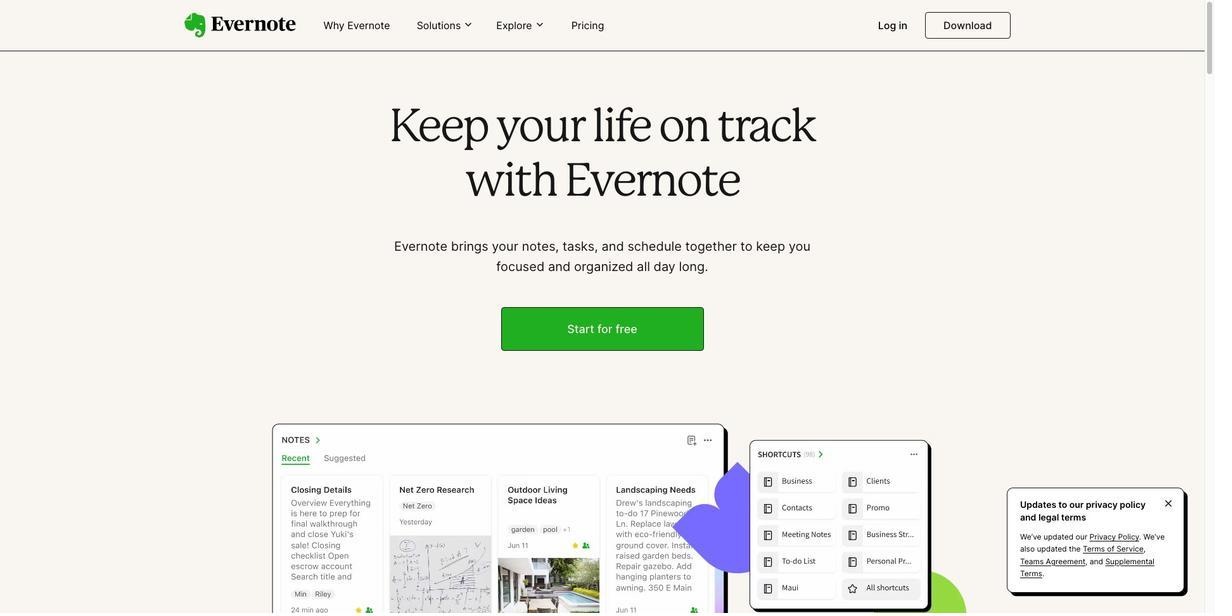 Task type: vqa. For each thing, say whether or not it's contained in the screenshot.
the have
no



Task type: describe. For each thing, give the bounding box(es) containing it.
0 horizontal spatial ,
[[1086, 557, 1088, 567]]

supplemental terms
[[1021, 557, 1155, 579]]

log
[[879, 19, 897, 32]]

terms inside terms of service , teams agreement , and
[[1084, 545, 1106, 554]]

updates to our privacy policy and legal terms
[[1021, 500, 1146, 523]]

widgets hero screen image
[[184, 422, 1021, 614]]

evernote logo image
[[184, 13, 296, 38]]

for
[[598, 323, 613, 336]]

log in link
[[871, 14, 916, 38]]

start
[[568, 323, 595, 336]]

download link
[[926, 12, 1011, 39]]

tasks,
[[563, 239, 598, 254]]

teams
[[1021, 557, 1044, 567]]

and up organized at the top of the page
[[602, 239, 624, 254]]

all
[[637, 259, 650, 274]]

to inside evernote brings your notes, tasks, and schedule together to keep you focused and organized all day long.
[[741, 239, 753, 254]]

our for privacy
[[1076, 533, 1088, 542]]

of
[[1108, 545, 1115, 554]]

evernote inside evernote brings your notes, tasks, and schedule together to keep you focused and organized all day long.
[[394, 239, 448, 254]]

our for privacy
[[1070, 500, 1084, 510]]

. we've also updated the
[[1021, 533, 1165, 554]]

. for . we've also updated the
[[1140, 533, 1142, 542]]

life
[[593, 107, 651, 150]]

and inside terms of service , teams agreement , and
[[1090, 557, 1104, 567]]

evernote inside keep your life on track with evernote
[[565, 162, 740, 205]]

why evernote
[[324, 19, 390, 32]]

in
[[899, 19, 908, 32]]

download
[[944, 19, 993, 32]]

evernote brings your notes, tasks, and schedule together to keep you focused and organized all day long.
[[394, 239, 811, 274]]

service
[[1117, 545, 1144, 554]]

start for free
[[568, 323, 638, 336]]

to inside updates to our privacy policy and legal terms
[[1059, 500, 1068, 510]]

terms inside supplemental terms
[[1021, 569, 1043, 579]]

the
[[1070, 545, 1081, 554]]

privacy
[[1090, 533, 1117, 542]]

on
[[659, 107, 709, 150]]

organized
[[574, 259, 634, 274]]

keep
[[757, 239, 786, 254]]

your inside keep your life on track with evernote
[[496, 107, 585, 150]]

teams agreement link
[[1021, 557, 1086, 567]]

pricing
[[572, 19, 605, 32]]

. for .
[[1043, 569, 1045, 579]]

why
[[324, 19, 345, 32]]

focused
[[497, 259, 545, 274]]

terms of service , teams agreement , and
[[1021, 545, 1146, 567]]

brings
[[451, 239, 489, 254]]

with
[[465, 162, 557, 205]]

privacy policy link
[[1090, 533, 1140, 542]]

long.
[[679, 259, 709, 274]]



Task type: locate. For each thing, give the bounding box(es) containing it.
1 vertical spatial your
[[492, 239, 519, 254]]

we've up also
[[1021, 533, 1042, 542]]

and down . we've also updated the
[[1090, 557, 1104, 567]]

updated inside . we've also updated the
[[1038, 545, 1068, 554]]

terms down privacy
[[1084, 545, 1106, 554]]

0 horizontal spatial .
[[1043, 569, 1045, 579]]

to left keep at right top
[[741, 239, 753, 254]]

policy
[[1119, 533, 1140, 542]]

updated up teams agreement link at the right
[[1038, 545, 1068, 554]]

1 horizontal spatial ,
[[1144, 545, 1146, 554]]

1 vertical spatial our
[[1076, 533, 1088, 542]]

explore button
[[493, 18, 549, 32]]

legal
[[1039, 512, 1060, 523]]

track
[[717, 107, 816, 150]]

1 horizontal spatial .
[[1140, 533, 1142, 542]]

1 vertical spatial to
[[1059, 500, 1068, 510]]

, up supplemental
[[1144, 545, 1146, 554]]

we've updated our privacy policy
[[1021, 533, 1140, 542]]

keep your life on track with evernote
[[389, 107, 816, 205]]

. inside . we've also updated the
[[1140, 533, 1142, 542]]

and down the notes, at the left
[[548, 259, 571, 274]]

to
[[741, 239, 753, 254], [1059, 500, 1068, 510]]

solutions button
[[413, 18, 478, 32]]

explore
[[497, 19, 532, 32]]

0 vertical spatial evernote
[[348, 19, 390, 32]]

why evernote link
[[316, 14, 398, 38]]

evernote right why
[[348, 19, 390, 32]]

your inside evernote brings your notes, tasks, and schedule together to keep you focused and organized all day long.
[[492, 239, 519, 254]]

updated
[[1044, 533, 1074, 542], [1038, 545, 1068, 554]]

2 vertical spatial evernote
[[394, 239, 448, 254]]

free
[[616, 323, 638, 336]]

we've right policy
[[1144, 533, 1165, 542]]

supplemental terms link
[[1021, 557, 1155, 579]]

to up terms
[[1059, 500, 1068, 510]]

2 horizontal spatial evernote
[[565, 162, 740, 205]]

your up with
[[496, 107, 585, 150]]

keep
[[389, 107, 488, 150]]

. down teams agreement link at the right
[[1043, 569, 1045, 579]]

.
[[1140, 533, 1142, 542], [1043, 569, 1045, 579]]

,
[[1144, 545, 1146, 554], [1086, 557, 1088, 567]]

updates
[[1021, 500, 1057, 510]]

pricing link
[[564, 14, 612, 38]]

1 vertical spatial terms
[[1021, 569, 1043, 579]]

0 vertical spatial to
[[741, 239, 753, 254]]

2 we've from the left
[[1144, 533, 1165, 542]]

solutions
[[417, 19, 461, 32]]

your up focused
[[492, 239, 519, 254]]

evernote down life
[[565, 162, 740, 205]]

updated up "the" at the right bottom
[[1044, 533, 1074, 542]]

schedule
[[628, 239, 682, 254]]

1 horizontal spatial to
[[1059, 500, 1068, 510]]

terms
[[1062, 512, 1087, 523]]

terms down teams
[[1021, 569, 1043, 579]]

and inside updates to our privacy policy and legal terms
[[1021, 512, 1037, 523]]

1 horizontal spatial we've
[[1144, 533, 1165, 542]]

0 vertical spatial terms
[[1084, 545, 1106, 554]]

also
[[1021, 545, 1035, 554]]

1 vertical spatial .
[[1043, 569, 1045, 579]]

0 horizontal spatial we've
[[1021, 533, 1042, 542]]

day
[[654, 259, 676, 274]]

together
[[686, 239, 737, 254]]

1 horizontal spatial terms
[[1084, 545, 1106, 554]]

1 vertical spatial ,
[[1086, 557, 1088, 567]]

notes,
[[522, 239, 559, 254]]

our up terms
[[1070, 500, 1084, 510]]

and down updates
[[1021, 512, 1037, 523]]

, down . we've also updated the
[[1086, 557, 1088, 567]]

evernote
[[348, 19, 390, 32], [565, 162, 740, 205], [394, 239, 448, 254]]

start for free link
[[501, 307, 704, 351]]

0 vertical spatial our
[[1070, 500, 1084, 510]]

terms
[[1084, 545, 1106, 554], [1021, 569, 1043, 579]]

we've inside . we've also updated the
[[1144, 533, 1165, 542]]

log in
[[879, 19, 908, 32]]

privacy
[[1087, 500, 1118, 510]]

evernote left the 'brings' at the left top of the page
[[394, 239, 448, 254]]

0 horizontal spatial terms
[[1021, 569, 1043, 579]]

. up service
[[1140, 533, 1142, 542]]

supplemental
[[1106, 557, 1155, 567]]

0 vertical spatial .
[[1140, 533, 1142, 542]]

your
[[496, 107, 585, 150], [492, 239, 519, 254]]

agreement
[[1047, 557, 1086, 567]]

we've
[[1021, 533, 1042, 542], [1144, 533, 1165, 542]]

1 we've from the left
[[1021, 533, 1042, 542]]

0 horizontal spatial to
[[741, 239, 753, 254]]

policy
[[1121, 500, 1146, 510]]

and
[[602, 239, 624, 254], [548, 259, 571, 274], [1021, 512, 1037, 523], [1090, 557, 1104, 567]]

our
[[1070, 500, 1084, 510], [1076, 533, 1088, 542]]

1 vertical spatial evernote
[[565, 162, 740, 205]]

0 vertical spatial updated
[[1044, 533, 1074, 542]]

0 vertical spatial ,
[[1144, 545, 1146, 554]]

1 horizontal spatial evernote
[[394, 239, 448, 254]]

0 horizontal spatial evernote
[[348, 19, 390, 32]]

our inside updates to our privacy policy and legal terms
[[1070, 500, 1084, 510]]

terms of service link
[[1084, 545, 1144, 554]]

1 vertical spatial updated
[[1038, 545, 1068, 554]]

our up "the" at the right bottom
[[1076, 533, 1088, 542]]

0 vertical spatial your
[[496, 107, 585, 150]]

you
[[789, 239, 811, 254]]



